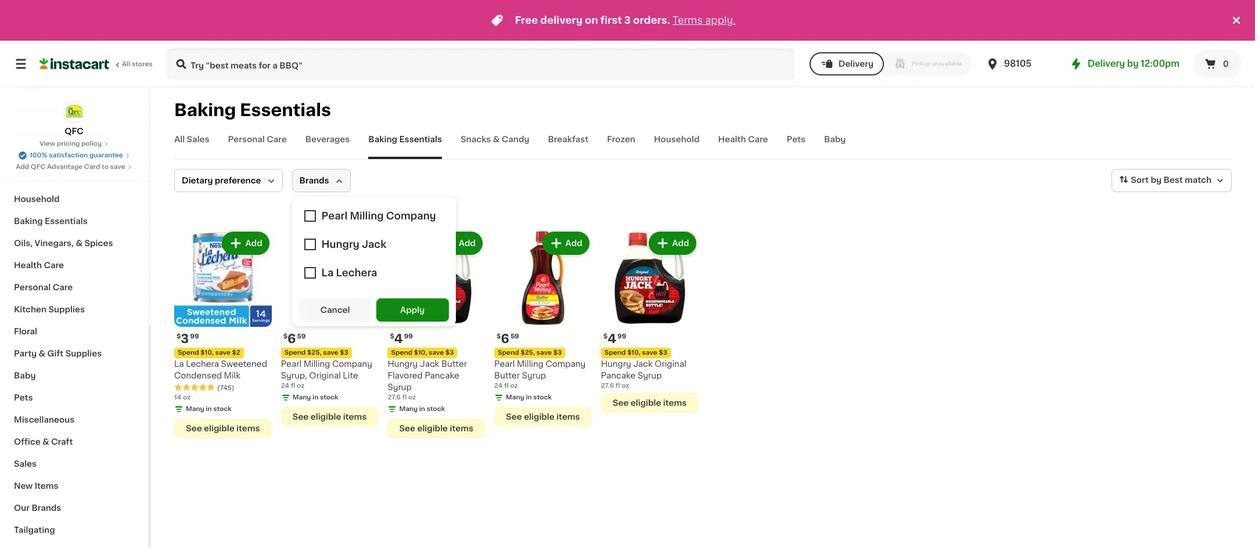 Task type: vqa. For each thing, say whether or not it's contained in the screenshot.


Task type: locate. For each thing, give the bounding box(es) containing it.
pearl milling company syrup, original lite 24 fl oz
[[281, 360, 372, 389]]

0 horizontal spatial household link
[[7, 188, 141, 210]]

$3 up hungry jack original pancake syrup 27.6 fl oz
[[659, 349, 667, 356]]

3 $ from the left
[[390, 333, 394, 340]]

household down advantage
[[14, 195, 60, 203]]

eligible
[[631, 399, 661, 407], [311, 413, 341, 421], [524, 413, 554, 421], [204, 424, 234, 432], [417, 424, 448, 433]]

12:00pm
[[1141, 59, 1180, 68]]

1 company from the left
[[332, 360, 372, 368]]

2 spend from the left
[[284, 349, 306, 356]]

$ up hungry jack original pancake syrup 27.6 fl oz
[[603, 333, 608, 340]]

3 up la
[[181, 333, 189, 345]]

pearl inside pearl milling company syrup, original lite 24 fl oz
[[281, 360, 301, 368]]

59 for pearl milling company syrup, original lite
[[297, 333, 306, 340]]

1 jack from the left
[[420, 360, 439, 368]]

spend for hungry jack butter flavored pancake syrup
[[391, 349, 412, 356]]

milling inside pearl milling company syrup, original lite 24 fl oz
[[304, 360, 330, 368]]

1 vertical spatial original
[[309, 372, 341, 380]]

1 product group from the left
[[174, 229, 272, 438]]

items for pearl milling company syrup, original lite
[[343, 413, 367, 421]]

2 jack from the left
[[633, 360, 653, 368]]

4 for hungry jack butter flavored pancake syrup
[[394, 333, 403, 345]]

eligible for pearl milling company syrup, original lite
[[311, 413, 341, 421]]

lechera
[[186, 360, 219, 368]]

baking right beverages
[[368, 135, 397, 143]]

0 vertical spatial by
[[1127, 59, 1139, 68]]

qfc down the 100%
[[31, 164, 45, 170]]

essentials up beverages
[[240, 102, 331, 118]]

oils,
[[14, 239, 33, 247]]

save left $2
[[215, 349, 231, 356]]

care
[[267, 135, 287, 143], [748, 135, 768, 143], [44, 261, 64, 269], [53, 283, 73, 292]]

0 vertical spatial butter
[[441, 360, 467, 368]]

1 horizontal spatial baby link
[[824, 134, 846, 159]]

5 spend from the left
[[604, 349, 626, 356]]

all
[[122, 61, 130, 67], [174, 135, 185, 143]]

personal care link up 'preference'
[[228, 134, 287, 159]]

see eligible items
[[613, 399, 687, 407], [293, 413, 367, 421], [506, 413, 580, 421], [186, 424, 260, 432], [399, 424, 473, 433]]

0 vertical spatial breakfast link
[[548, 134, 588, 159]]

all up dietary
[[174, 135, 185, 143]]

0 vertical spatial breakfast
[[548, 135, 588, 143]]

goods
[[31, 107, 59, 115], [49, 151, 77, 159]]

2 99 from the left
[[404, 333, 413, 340]]

kitchen supplies link
[[7, 299, 141, 321]]

1 $ from the left
[[177, 333, 181, 340]]

98105 button
[[985, 48, 1055, 80]]

& up view pricing policy
[[68, 129, 74, 137]]

our
[[14, 504, 30, 512]]

1 6 from the left
[[287, 333, 296, 345]]

$25, up pearl milling company syrup, original lite 24 fl oz
[[307, 349, 322, 356]]

all inside the "all stores" link
[[122, 61, 130, 67]]

1 horizontal spatial hungry
[[601, 360, 631, 368]]

2 vertical spatial baking essentials
[[14, 217, 88, 225]]

1 vertical spatial household
[[14, 195, 60, 203]]

$ 6 59 for pearl milling company butter syrup
[[497, 333, 519, 345]]

3 add button from the left
[[437, 233, 482, 254]]

see for hungry jack butter flavored pancake syrup
[[399, 424, 415, 433]]

0 horizontal spatial 27.6
[[388, 394, 401, 401]]

1 horizontal spatial personal
[[228, 135, 265, 143]]

2 $10, from the left
[[414, 349, 427, 356]]

see eligible items down hungry jack butter flavored pancake syrup 27.6 fl oz on the left
[[399, 424, 473, 433]]

pearl for pearl milling company butter syrup
[[494, 360, 515, 368]]

2 pearl from the left
[[494, 360, 515, 368]]

0 horizontal spatial breakfast link
[[7, 166, 141, 188]]

★★★★★
[[174, 383, 215, 391], [174, 383, 215, 391]]

$10,
[[201, 349, 214, 356], [414, 349, 427, 356], [627, 349, 640, 356]]

delivery inside button
[[839, 60, 873, 68]]

$ 4 99 up hungry jack original pancake syrup 27.6 fl oz
[[603, 333, 626, 345]]

Search field
[[167, 49, 793, 79]]

essentials up oils, vinegars, & spices
[[45, 217, 88, 225]]

guarantee
[[89, 152, 123, 159]]

brands down items
[[32, 504, 61, 512]]

all inside all sales link
[[174, 135, 185, 143]]

0 vertical spatial pets
[[787, 135, 805, 143]]

1 horizontal spatial qfc
[[65, 127, 83, 135]]

0 horizontal spatial personal care
[[14, 283, 73, 292]]

0 horizontal spatial $25,
[[307, 349, 322, 356]]

0 vertical spatial goods
[[31, 107, 59, 115]]

to
[[102, 164, 109, 170]]

essentials left snacks
[[399, 135, 442, 143]]

2 hungry from the left
[[601, 360, 631, 368]]

1 spend $25, save $3 from the left
[[284, 349, 348, 356]]

$ for pearl milling company syrup, original lite
[[283, 333, 287, 340]]

floral link
[[7, 321, 141, 343]]

qfc
[[65, 127, 83, 135], [31, 164, 45, 170]]

59 up pearl milling company butter syrup 24 fl oz
[[510, 333, 519, 340]]

stock
[[320, 394, 338, 401], [533, 394, 552, 401], [213, 406, 232, 412], [427, 406, 445, 412]]

breakfast link left frozen link
[[548, 134, 588, 159]]

$25, up pearl milling company butter syrup 24 fl oz
[[521, 349, 535, 356]]

1 vertical spatial health care link
[[7, 254, 141, 276]]

2 horizontal spatial 99
[[617, 333, 626, 340]]

0 horizontal spatial original
[[309, 372, 341, 380]]

save for la lechera sweetened condensed milk
[[215, 349, 231, 356]]

fl
[[291, 383, 295, 389], [504, 383, 509, 389], [616, 383, 620, 389], [402, 394, 407, 401]]

$ for pearl milling company butter syrup
[[497, 333, 501, 340]]

0 horizontal spatial pancake
[[425, 372, 459, 380]]

see eligible items for pearl milling company butter syrup
[[506, 413, 580, 421]]

1 $ 4 99 from the left
[[390, 333, 413, 345]]

1 $ 6 59 from the left
[[283, 333, 306, 345]]

items for la lechera sweetened condensed milk
[[236, 424, 260, 432]]

0 horizontal spatial essentials
[[45, 217, 88, 225]]

0 horizontal spatial company
[[332, 360, 372, 368]]

1 vertical spatial baking
[[368, 135, 397, 143]]

lite
[[343, 372, 358, 380]]

health care link
[[718, 134, 768, 159], [7, 254, 141, 276]]

1 spend from the left
[[178, 349, 199, 356]]

product group
[[174, 229, 272, 438], [281, 229, 378, 427], [388, 229, 485, 438], [494, 229, 592, 427], [601, 229, 698, 413]]

1 24 from the left
[[281, 383, 289, 389]]

company inside pearl milling company butter syrup 24 fl oz
[[546, 360, 586, 368]]

1 horizontal spatial pets link
[[787, 134, 805, 159]]

$10, for la lechera sweetened condensed milk
[[201, 349, 214, 356]]

company
[[332, 360, 372, 368], [546, 360, 586, 368]]

breakfast link
[[548, 134, 588, 159], [7, 166, 141, 188]]

2 horizontal spatial baking essentials
[[368, 135, 442, 143]]

spend down the $ 3 99
[[178, 349, 199, 356]]

1 vertical spatial all
[[174, 135, 185, 143]]

0 horizontal spatial $ 4 99
[[390, 333, 413, 345]]

1 horizontal spatial health care link
[[718, 134, 768, 159]]

breakfast right the candy
[[548, 135, 588, 143]]

99 for hungry jack original pancake syrup
[[617, 333, 626, 340]]

syrup inside pearl milling company butter syrup 24 fl oz
[[522, 372, 546, 380]]

0 horizontal spatial all
[[122, 61, 130, 67]]

personal
[[228, 135, 265, 143], [14, 283, 51, 292]]

spend $10, save $3 for hungry jack butter flavored pancake syrup
[[391, 349, 454, 356]]

sales up dietary
[[187, 135, 209, 143]]

0 horizontal spatial by
[[1127, 59, 1139, 68]]

oz inside hungry jack original pancake syrup 27.6 fl oz
[[622, 383, 629, 389]]

brands down beverages link
[[299, 177, 329, 185]]

supplies inside kitchen supplies link
[[48, 305, 85, 314]]

4 down 'apply'
[[394, 333, 403, 345]]

hungry inside hungry jack butter flavored pancake syrup 27.6 fl oz
[[388, 360, 418, 368]]

$ for la lechera sweetened condensed milk
[[177, 333, 181, 340]]

27.6 inside hungry jack original pancake syrup 27.6 fl oz
[[601, 383, 614, 389]]

1 horizontal spatial company
[[546, 360, 586, 368]]

6 up the syrup,
[[287, 333, 296, 345]]

party & gift supplies
[[14, 350, 102, 358]]

0 horizontal spatial baking essentials
[[14, 217, 88, 225]]

tailgating
[[14, 526, 55, 534]]

2 $ from the left
[[283, 333, 287, 340]]

miscellaneous
[[14, 416, 75, 424]]

add for pearl milling company butter syrup
[[565, 239, 582, 247]]

items for pearl milling company butter syrup
[[556, 413, 580, 421]]

1 $25, from the left
[[307, 349, 322, 356]]

0 vertical spatial personal care
[[228, 135, 287, 143]]

0 vertical spatial 3
[[624, 16, 631, 25]]

goods for dry
[[31, 107, 59, 115]]

1 horizontal spatial spend $25, save $3
[[498, 349, 562, 356]]

supplies inside the party & gift supplies link
[[65, 350, 102, 358]]

many in stock down pearl milling company butter syrup 24 fl oz
[[506, 394, 552, 401]]

0 horizontal spatial delivery
[[839, 60, 873, 68]]

see eligible items button for la lechera sweetened condensed milk
[[174, 419, 272, 438]]

cancel
[[320, 306, 350, 314]]

$3 up pearl milling company butter syrup 24 fl oz
[[553, 349, 562, 356]]

jack for pancake
[[420, 360, 439, 368]]

by for delivery
[[1127, 59, 1139, 68]]

all for all sales
[[174, 135, 185, 143]]

supplies up floral link
[[48, 305, 85, 314]]

jack inside hungry jack original pancake syrup 27.6 fl oz
[[633, 360, 653, 368]]

see eligible items button for pearl milling company butter syrup
[[494, 407, 592, 427]]

see for pearl milling company syrup, original lite
[[293, 413, 309, 421]]

household link right frozen link
[[654, 134, 700, 159]]

0 vertical spatial health
[[718, 135, 746, 143]]

personal up kitchen on the left
[[14, 283, 51, 292]]

1 vertical spatial butter
[[494, 372, 520, 380]]

99 up spend $10, save $2
[[190, 333, 199, 340]]

many down the syrup,
[[293, 394, 311, 401]]

27.6 inside hungry jack butter flavored pancake syrup 27.6 fl oz
[[388, 394, 401, 401]]

milling for syrup
[[517, 360, 544, 368]]

1 vertical spatial breakfast
[[14, 173, 54, 181]]

original inside pearl milling company syrup, original lite 24 fl oz
[[309, 372, 341, 380]]

breakfast
[[548, 135, 588, 143], [14, 173, 54, 181]]

eligible down pearl milling company butter syrup 24 fl oz
[[524, 413, 554, 421]]

add for hungry jack original pancake syrup
[[672, 239, 689, 247]]

1 spend $10, save $3 from the left
[[391, 349, 454, 356]]

original
[[655, 360, 686, 368], [309, 372, 341, 380]]

$ down "apply" button
[[390, 333, 394, 340]]

see for la lechera sweetened condensed milk
[[186, 424, 202, 432]]

0 horizontal spatial 3
[[181, 333, 189, 345]]

stock down pearl milling company butter syrup 24 fl oz
[[533, 394, 552, 401]]

see for hungry jack original pancake syrup
[[613, 399, 629, 407]]

1 horizontal spatial $25,
[[521, 349, 535, 356]]

1 pancake from the left
[[425, 372, 459, 380]]

goods up condiments
[[31, 107, 59, 115]]

1 horizontal spatial 6
[[501, 333, 509, 345]]

1 99 from the left
[[190, 333, 199, 340]]

instacart logo image
[[39, 57, 109, 71]]

syrup for jack
[[638, 372, 662, 380]]

frozen
[[607, 135, 635, 143]]

essentials
[[240, 102, 331, 118], [399, 135, 442, 143], [45, 217, 88, 225]]

0 horizontal spatial pearl
[[281, 360, 301, 368]]

brands inside dropdown button
[[299, 177, 329, 185]]

4
[[394, 333, 403, 345], [608, 333, 616, 345]]

save up pearl milling company butter syrup 24 fl oz
[[536, 349, 552, 356]]

kitchen supplies
[[14, 305, 85, 314]]

1 $3 from the left
[[340, 349, 348, 356]]

1 horizontal spatial $ 4 99
[[603, 333, 626, 345]]

spend up hungry jack original pancake syrup 27.6 fl oz
[[604, 349, 626, 356]]

fl inside hungry jack butter flavored pancake syrup 27.6 fl oz
[[402, 394, 407, 401]]

1 4 from the left
[[394, 333, 403, 345]]

0 vertical spatial qfc
[[65, 127, 83, 135]]

59
[[297, 333, 306, 340], [510, 333, 519, 340]]

brands button
[[292, 169, 351, 192]]

dietary preference button
[[174, 169, 283, 192]]

0 vertical spatial pets link
[[787, 134, 805, 159]]

$3 for original
[[340, 349, 348, 356]]

hungry inside hungry jack original pancake syrup 27.6 fl oz
[[601, 360, 631, 368]]

1 horizontal spatial delivery
[[1088, 59, 1125, 68]]

many down flavored
[[399, 406, 418, 412]]

100% satisfaction guarantee button
[[18, 149, 130, 160]]

butter
[[441, 360, 467, 368], [494, 372, 520, 380]]

1 vertical spatial supplies
[[65, 350, 102, 358]]

butter inside pearl milling company butter syrup 24 fl oz
[[494, 372, 520, 380]]

$ 6 59
[[283, 333, 306, 345], [497, 333, 519, 345]]

personal care
[[228, 135, 287, 143], [14, 283, 73, 292]]

see eligible items button
[[601, 393, 698, 413], [281, 407, 378, 427], [494, 407, 592, 427], [174, 419, 272, 438], [388, 419, 485, 438]]

personal care link
[[228, 134, 287, 159], [7, 276, 141, 299]]

many for flavored
[[399, 406, 418, 412]]

2 $ 4 99 from the left
[[603, 333, 626, 345]]

$3 for syrup
[[553, 349, 562, 356]]

stock down pearl milling company syrup, original lite 24 fl oz
[[320, 394, 338, 401]]

liquor link
[[7, 78, 141, 100]]

1 vertical spatial by
[[1151, 176, 1162, 184]]

2 vertical spatial essentials
[[45, 217, 88, 225]]

see down hungry jack original pancake syrup 27.6 fl oz
[[613, 399, 629, 407]]

see down the syrup,
[[293, 413, 309, 421]]

2 $25, from the left
[[521, 349, 535, 356]]

syrup
[[522, 372, 546, 380], [638, 372, 662, 380], [388, 383, 412, 391]]

0 horizontal spatial qfc
[[31, 164, 45, 170]]

jack inside hungry jack butter flavored pancake syrup 27.6 fl oz
[[420, 360, 439, 368]]

1 vertical spatial pets
[[14, 394, 33, 402]]

1 horizontal spatial baking essentials link
[[368, 134, 442, 159]]

99 for hungry jack butter flavored pancake syrup
[[404, 333, 413, 340]]

see down hungry jack butter flavored pancake syrup 27.6 fl oz on the left
[[399, 424, 415, 433]]

2 horizontal spatial syrup
[[638, 372, 662, 380]]

2 4 from the left
[[608, 333, 616, 345]]

2 6 from the left
[[501, 333, 509, 345]]

$ 6 59 up the syrup,
[[283, 333, 306, 345]]

1 pearl from the left
[[281, 360, 301, 368]]

eligible down hungry jack butter flavored pancake syrup 27.6 fl oz on the left
[[417, 424, 448, 433]]

many in stock for flavored
[[399, 406, 445, 412]]

0 horizontal spatial 99
[[190, 333, 199, 340]]

breakfast down the 100%
[[14, 173, 54, 181]]

$25, for syrup
[[521, 349, 535, 356]]

2 company from the left
[[546, 360, 586, 368]]

company inside pearl milling company syrup, original lite 24 fl oz
[[332, 360, 372, 368]]

eligible down pearl milling company syrup, original lite 24 fl oz
[[311, 413, 341, 421]]

save for pearl milling company syrup, original lite
[[323, 349, 338, 356]]

stock down (745)
[[213, 406, 232, 412]]

sales down office
[[14, 460, 37, 468]]

0 horizontal spatial 6
[[287, 333, 296, 345]]

spend $25, save $3 for original
[[284, 349, 348, 356]]

0 vertical spatial all
[[122, 61, 130, 67]]

& left spices
[[76, 239, 83, 247]]

all left the stores
[[122, 61, 130, 67]]

see eligible items button down hungry jack original pancake syrup 27.6 fl oz
[[601, 393, 698, 413]]

apply.
[[705, 16, 736, 25]]

eligible for hungry jack butter flavored pancake syrup
[[417, 424, 448, 433]]

milling inside pearl milling company butter syrup 24 fl oz
[[517, 360, 544, 368]]

100% satisfaction guarantee
[[30, 152, 123, 159]]

add for hungry jack butter flavored pancake syrup
[[459, 239, 476, 247]]

in for flavored
[[419, 406, 425, 412]]

0 horizontal spatial 4
[[394, 333, 403, 345]]

4 $3 from the left
[[659, 349, 667, 356]]

2 spend $10, save $3 from the left
[[604, 349, 667, 356]]

in down hungry jack butter flavored pancake syrup 27.6 fl oz on the left
[[419, 406, 425, 412]]

3 product group from the left
[[388, 229, 485, 438]]

pancake
[[425, 372, 459, 380], [601, 372, 636, 380]]

eligible down hungry jack original pancake syrup 27.6 fl oz
[[631, 399, 661, 407]]

supplies down floral link
[[65, 350, 102, 358]]

pancake inside hungry jack butter flavored pancake syrup 27.6 fl oz
[[425, 372, 459, 380]]

hungry jack butter flavored pancake syrup 27.6 fl oz
[[388, 360, 467, 401]]

99 down 'apply'
[[404, 333, 413, 340]]

6 up pearl milling company butter syrup 24 fl oz
[[501, 333, 509, 345]]

1 horizontal spatial $10,
[[414, 349, 427, 356]]

$ for hungry jack original pancake syrup
[[603, 333, 608, 340]]

$10, up hungry jack original pancake syrup 27.6 fl oz
[[627, 349, 640, 356]]

$ 4 99 for hungry jack original pancake syrup
[[603, 333, 626, 345]]

1 vertical spatial baking essentials
[[368, 135, 442, 143]]

0 horizontal spatial sales
[[14, 460, 37, 468]]

2 add button from the left
[[330, 233, 375, 254]]

add for la lechera sweetened condensed milk
[[245, 239, 262, 247]]

$10, up lechera
[[201, 349, 214, 356]]

oils, vinegars, & spices
[[14, 239, 113, 247]]

many in stock down hungry jack butter flavored pancake syrup 27.6 fl oz on the left
[[399, 406, 445, 412]]

household link down 'add qfc advantage card to save' link
[[7, 188, 141, 210]]

$3 up lite
[[340, 349, 348, 356]]

save up pearl milling company syrup, original lite 24 fl oz
[[323, 349, 338, 356]]

baking up all sales
[[174, 102, 236, 118]]

99 inside the $ 3 99
[[190, 333, 199, 340]]

syrup inside hungry jack original pancake syrup 27.6 fl oz
[[638, 372, 662, 380]]

by inside field
[[1151, 176, 1162, 184]]

by for sort
[[1151, 176, 1162, 184]]

personal up 'preference'
[[228, 135, 265, 143]]

2 $ 6 59 from the left
[[497, 333, 519, 345]]

1 horizontal spatial 59
[[510, 333, 519, 340]]

hungry
[[388, 360, 418, 368], [601, 360, 631, 368]]

many in stock for syrup,
[[293, 394, 338, 401]]

save for hungry jack original pancake syrup
[[642, 349, 657, 356]]

beverages link
[[305, 134, 350, 159]]

see eligible items down hungry jack original pancake syrup 27.6 fl oz
[[613, 399, 687, 407]]

1 $10, from the left
[[201, 349, 214, 356]]

4 for hungry jack original pancake syrup
[[608, 333, 616, 345]]

sweetened
[[221, 360, 267, 368]]

0 horizontal spatial spend $25, save $3
[[284, 349, 348, 356]]

3 99 from the left
[[617, 333, 626, 340]]

by right 'sort'
[[1151, 176, 1162, 184]]

sales
[[187, 135, 209, 143], [14, 460, 37, 468]]

4 add button from the left
[[543, 233, 588, 254]]

spend $25, save $3
[[284, 349, 348, 356], [498, 349, 562, 356]]

3 right first
[[624, 16, 631, 25]]

policy
[[81, 141, 102, 147]]

$10, for hungry jack butter flavored pancake syrup
[[414, 349, 427, 356]]

0 horizontal spatial $10,
[[201, 349, 214, 356]]

0 vertical spatial personal care link
[[228, 134, 287, 159]]

items for hungry jack butter flavored pancake syrup
[[450, 424, 473, 433]]

health care
[[718, 135, 768, 143], [14, 261, 64, 269]]

1 59 from the left
[[297, 333, 306, 340]]

0 horizontal spatial health care
[[14, 261, 64, 269]]

1 vertical spatial 27.6
[[388, 394, 401, 401]]

many in stock down pearl milling company syrup, original lite 24 fl oz
[[293, 394, 338, 401]]

$ up pearl milling company butter syrup 24 fl oz
[[497, 333, 501, 340]]

0 horizontal spatial milling
[[304, 360, 330, 368]]

4 spend from the left
[[498, 349, 519, 356]]

27.6
[[601, 383, 614, 389], [388, 394, 401, 401]]

1 horizontal spatial 4
[[608, 333, 616, 345]]

2 milling from the left
[[517, 360, 544, 368]]

see eligible items down pearl milling company butter syrup 24 fl oz
[[506, 413, 580, 421]]

in down pearl milling company butter syrup 24 fl oz
[[526, 394, 532, 401]]

2 $3 from the left
[[445, 349, 454, 356]]

personal care up kitchen supplies
[[14, 283, 73, 292]]

Best match Sort by field
[[1112, 169, 1232, 192]]

0 horizontal spatial pets
[[14, 394, 33, 402]]

24 inside pearl milling company syrup, original lite 24 fl oz
[[281, 383, 289, 389]]

$10, for hungry jack original pancake syrup
[[627, 349, 640, 356]]

1 horizontal spatial household link
[[654, 134, 700, 159]]

spend up pearl milling company butter syrup 24 fl oz
[[498, 349, 519, 356]]

canned goods & soups link
[[7, 144, 141, 166]]

liquor
[[14, 85, 41, 93]]

pearl inside pearl milling company butter syrup 24 fl oz
[[494, 360, 515, 368]]

1 hungry from the left
[[388, 360, 418, 368]]

5 $ from the left
[[603, 333, 608, 340]]

2 horizontal spatial essentials
[[399, 135, 442, 143]]

kitchen
[[14, 305, 46, 314]]

1 horizontal spatial butter
[[494, 372, 520, 380]]

1 horizontal spatial health care
[[718, 135, 768, 143]]

baking up oils,
[[14, 217, 43, 225]]

4 $ from the left
[[497, 333, 501, 340]]

4 product group from the left
[[494, 229, 592, 427]]

spend up flavored
[[391, 349, 412, 356]]

in down pearl milling company syrup, original lite 24 fl oz
[[312, 394, 318, 401]]

company for syrup
[[546, 360, 586, 368]]

24
[[281, 383, 289, 389], [494, 383, 503, 389]]

health
[[718, 135, 746, 143], [14, 261, 42, 269]]

1 milling from the left
[[304, 360, 330, 368]]

delivery for delivery by 12:00pm
[[1088, 59, 1125, 68]]

dietary preference
[[182, 177, 261, 185]]

spend $10, save $3 up hungry jack butter flavored pancake syrup 27.6 fl oz on the left
[[391, 349, 454, 356]]

see for pearl milling company butter syrup
[[506, 413, 522, 421]]

1 horizontal spatial baking essentials
[[174, 102, 331, 118]]

all for all stores
[[122, 61, 130, 67]]

many for syrup,
[[293, 394, 311, 401]]

flavored
[[388, 372, 423, 380]]

see down 14 oz
[[186, 424, 202, 432]]

$ 6 59 up pearl milling company butter syrup 24 fl oz
[[497, 333, 519, 345]]

3 $3 from the left
[[553, 349, 562, 356]]

goods up advantage
[[49, 151, 77, 159]]

service type group
[[809, 52, 971, 75]]

1 horizontal spatial 24
[[494, 383, 503, 389]]

in for syrup,
[[312, 394, 318, 401]]

None search field
[[166, 48, 794, 80]]

spend $25, save $3 up pearl milling company syrup, original lite 24 fl oz
[[284, 349, 348, 356]]

many for butter
[[506, 394, 524, 401]]

qfc inside qfc link
[[65, 127, 83, 135]]

sort
[[1131, 176, 1149, 184]]

5 product group from the left
[[601, 229, 698, 413]]

1 horizontal spatial by
[[1151, 176, 1162, 184]]

many down pearl milling company butter syrup 24 fl oz
[[506, 394, 524, 401]]

fl inside hungry jack original pancake syrup 27.6 fl oz
[[616, 383, 620, 389]]

household right frozen
[[654, 135, 700, 143]]

0 horizontal spatial baby link
[[7, 365, 141, 387]]

1 horizontal spatial spend $10, save $3
[[604, 349, 667, 356]]

3 $10, from the left
[[627, 349, 640, 356]]

qfc up view pricing policy link
[[65, 127, 83, 135]]

items
[[35, 482, 58, 490]]

see eligible items button down pearl milling company syrup, original lite 24 fl oz
[[281, 407, 378, 427]]

syrup inside hungry jack butter flavored pancake syrup 27.6 fl oz
[[388, 383, 412, 391]]

3 spend from the left
[[391, 349, 412, 356]]

2 59 from the left
[[510, 333, 519, 340]]

0 horizontal spatial syrup
[[388, 383, 412, 391]]

99 up hungry jack original pancake syrup 27.6 fl oz
[[617, 333, 626, 340]]

2 24 from the left
[[494, 383, 503, 389]]

see down pearl milling company butter syrup 24 fl oz
[[506, 413, 522, 421]]

see eligible items button down pearl milling company butter syrup 24 fl oz
[[494, 407, 592, 427]]

4 up hungry jack original pancake syrup 27.6 fl oz
[[608, 333, 616, 345]]

household
[[654, 135, 700, 143], [14, 195, 60, 203]]

2 spend $25, save $3 from the left
[[498, 349, 562, 356]]

$ inside the $ 3 99
[[177, 333, 181, 340]]

2 pancake from the left
[[601, 372, 636, 380]]

in for butter
[[526, 394, 532, 401]]

0 horizontal spatial $ 6 59
[[283, 333, 306, 345]]

spend up the syrup,
[[284, 349, 306, 356]]

spend $25, save $3 up pearl milling company butter syrup 24 fl oz
[[498, 349, 562, 356]]

best match
[[1163, 176, 1211, 184]]



Task type: describe. For each thing, give the bounding box(es) containing it.
0 vertical spatial household link
[[654, 134, 700, 159]]

100%
[[30, 152, 47, 159]]

& left gift
[[39, 350, 45, 358]]

terms
[[672, 16, 703, 25]]

condiments & sauces
[[14, 129, 107, 137]]

see eligible items for hungry jack butter flavored pancake syrup
[[399, 424, 473, 433]]

5 add button from the left
[[650, 233, 695, 254]]

product group containing 3
[[174, 229, 272, 438]]

butter inside hungry jack butter flavored pancake syrup 27.6 fl oz
[[441, 360, 467, 368]]

beverages
[[305, 135, 350, 143]]

see eligible items for la lechera sweetened condensed milk
[[186, 424, 260, 432]]

24 inside pearl milling company butter syrup 24 fl oz
[[494, 383, 503, 389]]

new
[[14, 482, 33, 490]]

qfc link
[[63, 101, 85, 137]]

sort by
[[1131, 176, 1162, 184]]

terms apply. link
[[672, 16, 736, 25]]

1 vertical spatial sales
[[14, 460, 37, 468]]

sauces
[[76, 129, 107, 137]]

free
[[515, 16, 538, 25]]

spend for hungry jack original pancake syrup
[[604, 349, 626, 356]]

1 vertical spatial health care
[[14, 261, 64, 269]]

spend $25, save $3 for syrup
[[498, 349, 562, 356]]

match
[[1185, 176, 1211, 184]]

many in stock down (745)
[[186, 406, 232, 412]]

0 button
[[1193, 50, 1241, 78]]

1 horizontal spatial sales
[[187, 135, 209, 143]]

miscellaneous link
[[7, 409, 141, 431]]

view
[[39, 141, 55, 147]]

0 vertical spatial household
[[654, 135, 700, 143]]

1 horizontal spatial pets
[[787, 135, 805, 143]]

3 inside limited time offer region
[[624, 16, 631, 25]]

eligible for la lechera sweetened condensed milk
[[204, 424, 234, 432]]

1 vertical spatial baby link
[[7, 365, 141, 387]]

items for hungry jack original pancake syrup
[[663, 399, 687, 407]]

1 vertical spatial 3
[[181, 333, 189, 345]]

stock for 24
[[533, 394, 552, 401]]

dry goods & pasta link
[[7, 100, 141, 122]]

see eligible items for pearl milling company syrup, original lite
[[293, 413, 367, 421]]

new items link
[[7, 475, 141, 497]]

add qfc advantage card to save link
[[16, 163, 132, 172]]

spices
[[85, 239, 113, 247]]

all stores link
[[39, 48, 153, 80]]

oz inside pearl milling company butter syrup 24 fl oz
[[510, 383, 518, 389]]

milk
[[224, 372, 240, 380]]

office & craft
[[14, 438, 73, 446]]

snacks
[[461, 135, 491, 143]]

1 vertical spatial household link
[[7, 188, 141, 210]]

pasta
[[70, 107, 93, 115]]

card
[[84, 164, 100, 170]]

0 vertical spatial baking essentials
[[174, 102, 331, 118]]

goods for canned
[[49, 151, 77, 159]]

2 vertical spatial baking
[[14, 217, 43, 225]]

syrup,
[[281, 372, 307, 380]]

1 horizontal spatial baby
[[824, 135, 846, 143]]

jack for syrup
[[633, 360, 653, 368]]

gift
[[47, 350, 63, 358]]

cancel button
[[299, 299, 371, 322]]

canned
[[14, 151, 47, 159]]

add button for flavored
[[437, 233, 482, 254]]

add qfc advantage card to save
[[16, 164, 125, 170]]

floral
[[14, 328, 37, 336]]

$25, for original
[[307, 349, 322, 356]]

6 for pearl milling company butter syrup
[[501, 333, 509, 345]]

qfc inside 'add qfc advantage card to save' link
[[31, 164, 45, 170]]

1 add button from the left
[[223, 233, 268, 254]]

preference
[[215, 177, 261, 185]]

la
[[174, 360, 184, 368]]

1 horizontal spatial personal care
[[228, 135, 287, 143]]

oils, vinegars, & spices link
[[7, 232, 141, 254]]

vinegars,
[[35, 239, 74, 247]]

milling for original
[[304, 360, 330, 368]]

& left pasta
[[61, 107, 68, 115]]

59 for pearl milling company butter syrup
[[510, 333, 519, 340]]

0 horizontal spatial health care link
[[7, 254, 141, 276]]

hungry for flavored
[[388, 360, 418, 368]]

& inside "link"
[[76, 239, 83, 247]]

delivery
[[540, 16, 583, 25]]

1 vertical spatial essentials
[[399, 135, 442, 143]]

spend for la lechera sweetened condensed milk
[[178, 349, 199, 356]]

14
[[174, 394, 181, 401]]

1 vertical spatial personal
[[14, 283, 51, 292]]

save right to
[[110, 164, 125, 170]]

condensed
[[174, 372, 222, 380]]

0
[[1223, 60, 1229, 68]]

snacks & candy link
[[461, 134, 529, 159]]

& down view pricing policy link
[[79, 151, 86, 159]]

candy
[[502, 135, 529, 143]]

eligible for pearl milling company butter syrup
[[524, 413, 554, 421]]

craft
[[51, 438, 73, 446]]

in down condensed
[[206, 406, 212, 412]]

$ 4 99 for hungry jack butter flavored pancake syrup
[[390, 333, 413, 345]]

qfc logo image
[[63, 101, 85, 123]]

0 horizontal spatial household
[[14, 195, 60, 203]]

spend $10, save $3 for hungry jack original pancake syrup
[[604, 349, 667, 356]]

1 vertical spatial baking essentials link
[[7, 210, 141, 232]]

1 horizontal spatial personal care link
[[228, 134, 287, 159]]

pearl milling company butter syrup 24 fl oz
[[494, 360, 586, 389]]

view pricing policy
[[39, 141, 102, 147]]

la lechera sweetened condensed milk
[[174, 360, 267, 380]]

limited time offer region
[[0, 0, 1229, 41]]

many in stock for butter
[[506, 394, 552, 401]]

spend for pearl milling company butter syrup
[[498, 349, 519, 356]]

pancake inside hungry jack original pancake syrup 27.6 fl oz
[[601, 372, 636, 380]]

condiments & sauces link
[[7, 122, 141, 144]]

$3 for pancake
[[445, 349, 454, 356]]

0 vertical spatial baby link
[[824, 134, 846, 159]]

pearl for pearl milling company syrup, original lite
[[281, 360, 301, 368]]

$ 6 59 for pearl milling company syrup, original lite
[[283, 333, 306, 345]]

1 vertical spatial pets link
[[7, 387, 141, 409]]

eligible for hungry jack original pancake syrup
[[631, 399, 661, 407]]

all stores
[[122, 61, 153, 67]]

delivery button
[[809, 52, 884, 75]]

$ 3 99
[[177, 333, 199, 345]]

spend for pearl milling company syrup, original lite
[[284, 349, 306, 356]]

add for pearl milling company syrup, original lite
[[352, 239, 369, 247]]

save for hungry jack butter flavored pancake syrup
[[429, 349, 444, 356]]

apply
[[400, 306, 425, 314]]

sales link
[[7, 453, 141, 475]]

0 vertical spatial health care
[[718, 135, 768, 143]]

satisfaction
[[49, 152, 88, 159]]

fl inside pearl milling company butter syrup 24 fl oz
[[504, 383, 509, 389]]

6 for pearl milling company syrup, original lite
[[287, 333, 296, 345]]

orders.
[[633, 16, 670, 25]]

dietary
[[182, 177, 213, 185]]

frozen link
[[607, 134, 635, 159]]

first
[[600, 16, 622, 25]]

0 horizontal spatial breakfast
[[14, 173, 54, 181]]

oz inside pearl milling company syrup, original lite 24 fl oz
[[297, 383, 304, 389]]

0 vertical spatial essentials
[[240, 102, 331, 118]]

stock for lite
[[320, 394, 338, 401]]

party
[[14, 350, 37, 358]]

stock for syrup
[[427, 406, 445, 412]]

view pricing policy link
[[39, 139, 109, 149]]

1 vertical spatial personal care
[[14, 283, 73, 292]]

all sales link
[[174, 134, 209, 159]]

$2
[[232, 349, 240, 356]]

add button for butter
[[543, 233, 588, 254]]

0 horizontal spatial personal care link
[[7, 276, 141, 299]]

0 horizontal spatial baby
[[14, 372, 36, 380]]

oz inside hungry jack butter flavored pancake syrup 27.6 fl oz
[[408, 394, 416, 401]]

delivery by 12:00pm
[[1088, 59, 1180, 68]]

see eligible items button for pearl milling company syrup, original lite
[[281, 407, 378, 427]]

hungry for pancake
[[601, 360, 631, 368]]

save for pearl milling company butter syrup
[[536, 349, 552, 356]]

advantage
[[47, 164, 83, 170]]

syrup for milling
[[522, 372, 546, 380]]

condiments
[[14, 129, 66, 137]]

delivery by 12:00pm link
[[1069, 57, 1180, 71]]

office & craft link
[[7, 431, 141, 453]]

see eligible items button for hungry jack original pancake syrup
[[601, 393, 698, 413]]

tailgating link
[[7, 519, 141, 541]]

2 product group from the left
[[281, 229, 378, 427]]

new items
[[14, 482, 58, 490]]

& left the candy
[[493, 135, 500, 143]]

original inside hungry jack original pancake syrup 27.6 fl oz
[[655, 360, 686, 368]]

delivery for delivery
[[839, 60, 873, 68]]

company for original
[[332, 360, 372, 368]]

add button for syrup,
[[330, 233, 375, 254]]

dry
[[14, 107, 29, 115]]

$ for hungry jack butter flavored pancake syrup
[[390, 333, 394, 340]]

& left craft
[[42, 438, 49, 446]]

party & gift supplies link
[[7, 343, 141, 365]]

14 oz
[[174, 394, 191, 401]]

0 vertical spatial personal
[[228, 135, 265, 143]]

all sales
[[174, 135, 209, 143]]

spend $10, save $2
[[178, 349, 240, 356]]

breakfast link for snacks & candy link
[[548, 134, 588, 159]]

see eligible items for hungry jack original pancake syrup
[[613, 399, 687, 407]]

0 horizontal spatial brands
[[32, 504, 61, 512]]

0 vertical spatial baking essentials link
[[368, 134, 442, 159]]

canned goods & soups
[[14, 151, 114, 159]]

1 horizontal spatial baking
[[174, 102, 236, 118]]

2 horizontal spatial baking
[[368, 135, 397, 143]]

1 vertical spatial health
[[14, 261, 42, 269]]

see eligible items button for hungry jack butter flavored pancake syrup
[[388, 419, 485, 438]]

99 for la lechera sweetened condensed milk
[[190, 333, 199, 340]]

fl inside pearl milling company syrup, original lite 24 fl oz
[[291, 383, 295, 389]]

pricing
[[57, 141, 80, 147]]

stores
[[132, 61, 153, 67]]

our brands
[[14, 504, 61, 512]]

breakfast link for canned goods & soups link
[[7, 166, 141, 188]]

many down 14 oz
[[186, 406, 204, 412]]

(745)
[[217, 385, 234, 391]]



